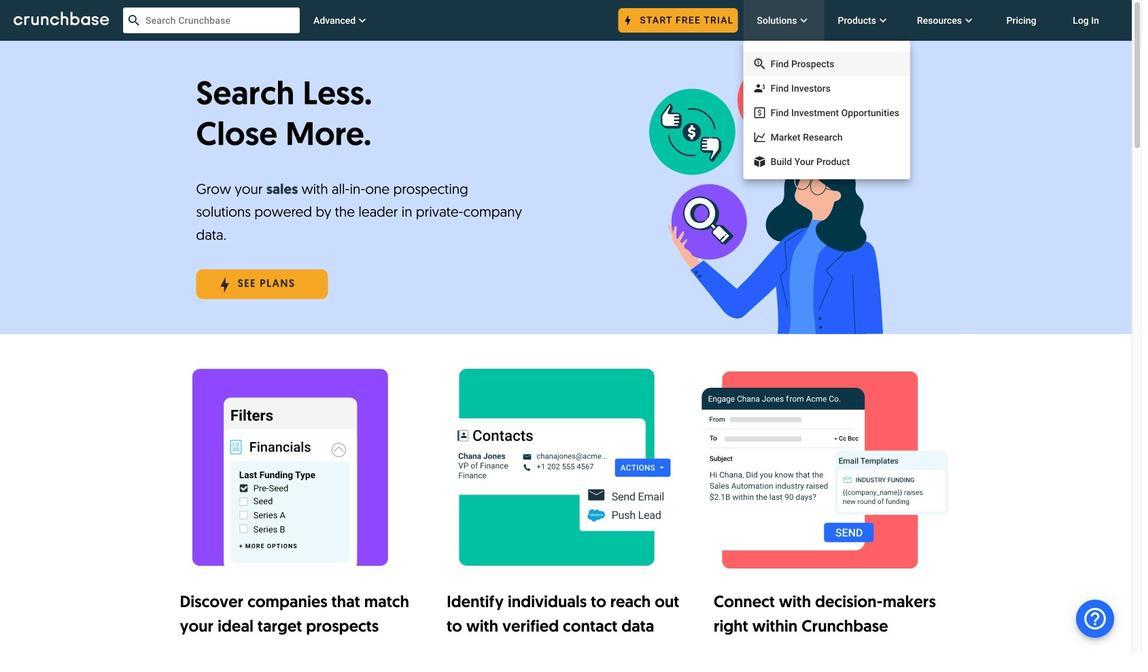 Task type: locate. For each thing, give the bounding box(es) containing it.
group
[[743, 52, 910, 174]]

Search Crunchbase field
[[123, 7, 300, 33]]



